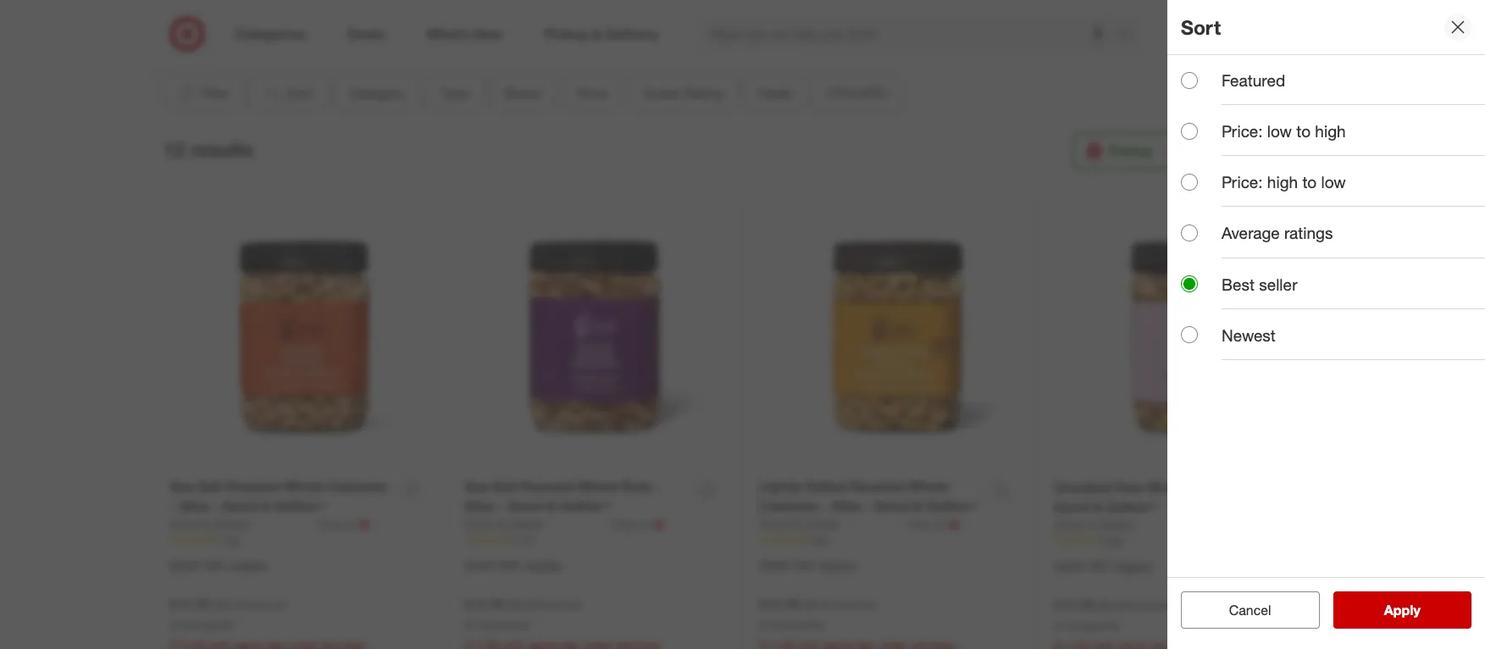 Task type: locate. For each thing, give the bounding box(es) containing it.
0 vertical spatial high
[[1316, 121, 1347, 141]]

roasted right salted
[[851, 478, 905, 495]]

to right 2 on the right of the page
[[1297, 121, 1311, 141]]

gather up 742 at bottom
[[213, 517, 250, 531]]

cashews inside lightly salted roasted whole cashews - 30oz - good & gather™
[[759, 497, 818, 514]]

12 for 12 items
[[717, 34, 732, 51]]

only
[[318, 517, 342, 531], [613, 517, 637, 531], [908, 517, 932, 531]]

1 roasted from the left
[[226, 478, 280, 495]]

1 horizontal spatial only at ¬
[[613, 516, 665, 533]]

1 horizontal spatial mixed
[[1148, 479, 1187, 496]]

lightly salted roasted whole cashews - 30oz - good & gather™
[[759, 478, 979, 514]]

eligible
[[230, 558, 267, 573], [525, 558, 562, 573], [820, 558, 857, 573], [1115, 559, 1152, 574]]

638 link
[[1054, 534, 1316, 549]]

seller
[[1260, 274, 1298, 294]]

1 horizontal spatial sea
[[464, 478, 489, 495]]

whole up 854 link
[[909, 478, 949, 495]]

good & gather
[[170, 517, 250, 531], [464, 517, 545, 531], [759, 517, 840, 531], [1054, 518, 1135, 532]]

0 horizontal spatial mixed
[[579, 478, 618, 495]]

0 horizontal spatial nuts
[[622, 478, 652, 495]]

ebt for unsalted raw mixed nuts - 30oz - good & gather™
[[1089, 559, 1111, 574]]

good & gather up 854
[[759, 517, 840, 531]]

$15.99 ( $0.53 /ounce ) at huntersville down 742 at bottom
[[170, 596, 286, 631]]

gather
[[213, 517, 250, 531], [508, 517, 545, 531], [803, 517, 840, 531], [1098, 518, 1135, 532]]

mixed right raw
[[1148, 479, 1187, 496]]

0 horizontal spatial only at ¬
[[318, 516, 370, 533]]

gather™ inside lightly salted roasted whole cashews - 30oz - good & gather™
[[927, 497, 979, 514]]

snap for sea salt roasted whole cashews - 30oz - good & gather™
[[170, 558, 201, 573]]

12 left the results
[[163, 137, 185, 161]]

lightly salted roasted whole cashews - 30oz - good & gather™ link
[[759, 477, 981, 516]]

3 only at ¬ from the left
[[908, 516, 960, 533]]

good & gather link for sea salt roasted whole cashews - 30oz - good & gather™
[[170, 516, 315, 533]]

$15.99 ( $0.53 /ounce ) at huntersville for unsalted raw mixed nuts - 30oz - good & gather™
[[1054, 597, 1171, 632]]

price:
[[1222, 121, 1263, 141], [1222, 172, 1263, 192]]

whole inside lightly salted roasted whole cashews - 30oz - good & gather™
[[909, 478, 949, 495]]

only at ¬ down sea salt roasted whole cashews - 30oz - good & gather™
[[318, 516, 370, 533]]

only at ¬ down lightly salted roasted whole cashews - 30oz - good & gather™
[[908, 516, 960, 533]]

brand button
[[490, 75, 556, 112]]

1 vertical spatial cashews
[[759, 497, 818, 514]]

0 vertical spatial to
[[1297, 121, 1311, 141]]

roasted inside lightly salted roasted whole cashews - 30oz - good & gather™
[[851, 478, 905, 495]]

high down huntersville button
[[1268, 172, 1299, 192]]

) down 777 link
[[577, 597, 581, 612]]

lightly
[[759, 478, 803, 495]]

/ounce down 854 link
[[836, 597, 872, 612]]

$15.99 for lightly salted roasted whole cashews - 30oz - good & gather™
[[759, 596, 800, 613]]

ebt down 854
[[794, 558, 816, 573]]

eligible down 638
[[1115, 559, 1152, 574]]

1 vertical spatial to
[[1303, 172, 1317, 192]]

roasted inside the sea salt roasted mixed nuts - 30oz - good & gather™
[[521, 478, 575, 495]]

3 roasted from the left
[[851, 478, 905, 495]]

salt
[[198, 478, 223, 495], [493, 478, 518, 495]]

salt for sea salt roasted whole cashews - 30oz - good & gather™
[[198, 478, 223, 495]]

1 horizontal spatial nuts
[[1191, 479, 1221, 496]]

eligible for sea salt roasted whole cashews - 30oz - good & gather™
[[230, 558, 267, 573]]

newest
[[1222, 325, 1276, 345]]

2 only from the left
[[613, 517, 637, 531]]

sea
[[170, 478, 194, 495], [464, 478, 489, 495]]

unsalted raw mixed nuts - 30oz - good & gather™ image
[[1054, 206, 1316, 468], [1054, 206, 1316, 468]]

2 horizontal spatial roasted
[[851, 478, 905, 495]]

cancel
[[1230, 602, 1272, 619]]

1 horizontal spatial low
[[1322, 172, 1347, 192]]

12 items
[[717, 34, 769, 51]]

/ounce
[[246, 597, 282, 612], [541, 597, 577, 612], [836, 597, 872, 612], [1130, 598, 1167, 613]]

salt inside the sea salt roasted mixed nuts - 30oz - good & gather™
[[493, 478, 518, 495]]

1 salt from the left
[[198, 478, 223, 495]]

1 price: from the top
[[1222, 121, 1263, 141]]

snap ebt eligible
[[170, 558, 267, 573], [464, 558, 562, 573], [759, 558, 857, 573], [1054, 559, 1152, 574]]

price: up huntersville button
[[1222, 121, 1263, 141]]

gather up 854
[[803, 517, 840, 531]]

gather™ up 742 "link" at bottom left
[[274, 497, 326, 514]]

0 horizontal spatial sea
[[170, 478, 194, 495]]

1 vertical spatial 12
[[163, 137, 185, 161]]

$15.99 ( $0.53 /ounce ) at huntersville down 777
[[464, 596, 581, 631]]

mixed inside unsalted raw mixed nuts - 30oz - good & gather™
[[1148, 479, 1187, 496]]

snap ebt eligible for lightly salted roasted whole cashews - 30oz - good & gather™
[[759, 558, 857, 573]]

mixed up 777 link
[[579, 478, 618, 495]]

only up 777 link
[[613, 517, 637, 531]]

sea inside the sea salt roasted mixed nuts - 30oz - good & gather™
[[464, 478, 489, 495]]

2
[[1281, 132, 1288, 149]]

good & gather link up 854
[[759, 516, 905, 533]]

1 vertical spatial price:
[[1222, 172, 1263, 192]]

2 horizontal spatial only
[[908, 517, 932, 531]]

guest rating
[[643, 85, 723, 102]]

/ounce for unsalted raw mixed nuts - 30oz - good & gather™
[[1130, 598, 1167, 613]]

777 link
[[464, 533, 726, 548]]

gather™ inside sea salt roasted whole cashews - 30oz - good & gather™
[[274, 497, 326, 514]]

to down the hours
[[1303, 172, 1317, 192]]

only up 742 "link" at bottom left
[[318, 517, 342, 531]]

ebt for sea salt roasted mixed nuts - 30oz - good & gather™
[[499, 558, 521, 573]]

high right 2 on the right of the page
[[1316, 121, 1347, 141]]

sea salt roasted mixed nuts - 30oz - good & gather™ image
[[464, 206, 726, 467], [464, 206, 726, 467]]

good & gather link
[[170, 516, 315, 533], [464, 516, 610, 533], [759, 516, 905, 533], [1054, 517, 1200, 534]]

0 vertical spatial 12
[[717, 34, 732, 51]]

1 horizontal spatial salt
[[493, 478, 518, 495]]

gather™ down raw
[[1106, 498, 1159, 515]]

None radio
[[1182, 123, 1199, 140], [1182, 225, 1199, 242], [1182, 123, 1199, 140], [1182, 225, 1199, 242]]

snap for unsalted raw mixed nuts - 30oz - good & gather™
[[1054, 559, 1086, 574]]

) down 638 link
[[1167, 598, 1171, 613]]

$0.53
[[217, 597, 246, 612], [512, 597, 541, 612], [807, 597, 836, 612], [1102, 598, 1130, 613]]

742 link
[[170, 533, 431, 548]]

whole up 742 "link" at bottom left
[[284, 478, 324, 495]]

salt up 742 at bottom
[[198, 478, 223, 495]]

nuts up 777 link
[[622, 478, 652, 495]]

mixed
[[579, 478, 618, 495], [1148, 479, 1187, 496]]

1 vertical spatial low
[[1322, 172, 1347, 192]]

1 horizontal spatial 12
[[717, 34, 732, 51]]

(
[[213, 597, 217, 612], [508, 597, 512, 612], [803, 597, 807, 612], [1098, 598, 1102, 613]]

sort button
[[249, 75, 327, 112]]

only up 854 link
[[908, 517, 932, 531]]

1 vertical spatial sort
[[287, 85, 313, 102]]

$0.53 down 777
[[512, 597, 541, 612]]

¬
[[359, 516, 370, 533], [654, 516, 665, 533], [949, 516, 960, 533]]

only at ¬
[[318, 516, 370, 533], [613, 516, 665, 533], [908, 516, 960, 533]]

2 whole from the left
[[909, 478, 949, 495]]

/ounce down 742 "link" at bottom left
[[246, 597, 282, 612]]

hours
[[1292, 132, 1326, 149]]

mixed inside the sea salt roasted mixed nuts - 30oz - good & gather™
[[579, 478, 618, 495]]

average ratings
[[1222, 223, 1334, 243]]

ebt down 742 at bottom
[[204, 558, 227, 573]]

price: down huntersville button
[[1222, 172, 1263, 192]]

good & gather link for lightly salted roasted whole cashews - 30oz - good & gather™
[[759, 516, 905, 533]]

) down 854 link
[[872, 597, 876, 612]]

) down 742 "link" at bottom left
[[282, 597, 286, 612]]

0 vertical spatial sort
[[1182, 15, 1221, 39]]

None radio
[[1182, 72, 1199, 89], [1182, 174, 1199, 191], [1182, 276, 1199, 293], [1182, 327, 1199, 344], [1182, 72, 1199, 89], [1182, 174, 1199, 191], [1182, 276, 1199, 293], [1182, 327, 1199, 344]]

price: for price: low to high
[[1222, 121, 1263, 141]]

high
[[1316, 121, 1347, 141], [1268, 172, 1299, 192]]

sort right search
[[1182, 15, 1221, 39]]

cashews
[[328, 478, 387, 495], [759, 497, 818, 514]]

gather™ up 777 link
[[560, 497, 612, 514]]

fpo/apo
[[828, 85, 887, 102]]

snap ebt eligible down 777
[[464, 558, 562, 573]]

filter button
[[163, 75, 242, 112]]

0 horizontal spatial whole
[[284, 478, 324, 495]]

cashews down lightly
[[759, 497, 818, 514]]

unsalted
[[1054, 479, 1112, 496]]

only at ¬ for lightly salted roasted whole cashews - 30oz - good & gather™
[[908, 516, 960, 533]]

2 salt from the left
[[493, 478, 518, 495]]

good inside sea salt roasted whole cashews - 30oz - good & gather™
[[222, 497, 257, 514]]

$15.99 for unsalted raw mixed nuts - 30oz - good & gather™
[[1054, 597, 1095, 613]]

$0.53 down 742 at bottom
[[217, 597, 246, 612]]

good & gather up 742 at bottom
[[170, 517, 250, 531]]

0 horizontal spatial 12
[[163, 137, 185, 161]]

( for lightly salted roasted whole cashews - 30oz - good & gather™
[[803, 597, 807, 612]]

/ounce down 777 link
[[541, 597, 577, 612]]

gather for lightly salted roasted whole cashews - 30oz - good & gather™
[[803, 517, 840, 531]]

0 vertical spatial price:
[[1222, 121, 1263, 141]]

$0.53 down 854
[[807, 597, 836, 612]]

snap
[[170, 558, 201, 573], [464, 558, 496, 573], [759, 558, 791, 573], [1054, 559, 1086, 574]]

30oz inside lightly salted roasted whole cashews - 30oz - good & gather™
[[831, 497, 862, 514]]

$0.53 for sea salt roasted whole cashews - 30oz - good & gather™
[[217, 597, 246, 612]]

$15.99
[[170, 596, 210, 613], [464, 596, 505, 613], [759, 596, 800, 613], [1054, 597, 1095, 613]]

gather up 777
[[508, 517, 545, 531]]

category
[[349, 85, 405, 102]]

good inside the sea salt roasted mixed nuts - 30oz - good & gather™
[[508, 497, 543, 514]]

$15.99 ( $0.53 /ounce ) at huntersville down 638
[[1054, 597, 1171, 632]]

2 price: from the top
[[1222, 172, 1263, 192]]

2 roasted from the left
[[521, 478, 575, 495]]

huntersville
[[1218, 152, 1294, 169], [181, 618, 234, 631], [476, 618, 529, 631], [771, 618, 824, 631], [1066, 619, 1119, 632]]

sort
[[1182, 15, 1221, 39], [287, 85, 313, 102]]

cashews inside sea salt roasted whole cashews - 30oz - good & gather™
[[328, 478, 387, 495]]

good & gather link up 777
[[464, 516, 610, 533]]

0 horizontal spatial roasted
[[226, 478, 280, 495]]

30oz for lightly salted roasted whole cashews - 30oz - good & gather™
[[831, 497, 862, 514]]

whole
[[284, 478, 324, 495], [909, 478, 949, 495]]

items
[[736, 34, 769, 51]]

nuts inside the sea salt roasted mixed nuts - 30oz - good & gather™
[[622, 478, 652, 495]]

1 horizontal spatial roasted
[[521, 478, 575, 495]]

0 horizontal spatial low
[[1268, 121, 1293, 141]]

$15.99 ( $0.53 /ounce ) at huntersville
[[170, 596, 286, 631], [464, 596, 581, 631], [759, 596, 876, 631], [1054, 597, 1171, 632]]

roasted up 742 at bottom
[[226, 478, 280, 495]]

whole for lightly salted roasted whole cashews - 30oz - good & gather™
[[909, 478, 949, 495]]

ratings
[[1285, 223, 1334, 243]]

ebt
[[204, 558, 227, 573], [499, 558, 521, 573], [794, 558, 816, 573], [1089, 559, 1111, 574]]

unsalted raw mixed nuts - 30oz - good & gather™ link
[[1054, 478, 1276, 517]]

1 horizontal spatial sort
[[1182, 15, 1221, 39]]

0 horizontal spatial sort
[[287, 85, 313, 102]]

nuts up 638 link
[[1191, 479, 1221, 496]]

12
[[717, 34, 732, 51], [163, 137, 185, 161]]

2 only at ¬ from the left
[[613, 516, 665, 533]]

rating
[[683, 85, 723, 102]]

gather™
[[274, 497, 326, 514], [560, 497, 612, 514], [927, 497, 979, 514], [1106, 498, 1159, 515]]

1 horizontal spatial ¬
[[654, 516, 665, 533]]

price: low to high
[[1222, 121, 1347, 141]]

1 horizontal spatial whole
[[909, 478, 949, 495]]

lightly salted roasted whole cashews - 30oz - good & gather™ image
[[759, 206, 1021, 467], [759, 206, 1021, 467]]

2 sea from the left
[[464, 478, 489, 495]]

salt for sea salt roasted mixed nuts - 30oz - good & gather™
[[493, 478, 518, 495]]

sort dialog
[[1168, 0, 1486, 649]]

&
[[261, 497, 270, 514], [547, 497, 556, 514], [914, 497, 923, 514], [1093, 498, 1103, 515], [203, 517, 210, 531], [498, 517, 505, 531], [793, 517, 800, 531], [1088, 518, 1095, 532]]

to
[[1297, 121, 1311, 141], [1303, 172, 1317, 192]]

) for sea salt roasted whole cashews - 30oz - good & gather™
[[282, 597, 286, 612]]

eligible for lightly salted roasted whole cashews - 30oz - good & gather™
[[820, 558, 857, 573]]

good & gather up 777
[[464, 517, 545, 531]]

snap ebt eligible down 638
[[1054, 559, 1152, 574]]

0 horizontal spatial salt
[[198, 478, 223, 495]]

ebt down 638
[[1089, 559, 1111, 574]]

1 only at ¬ from the left
[[318, 516, 370, 533]]

snap for lightly salted roasted whole cashews - 30oz - good & gather™
[[759, 558, 791, 573]]

-
[[655, 478, 661, 495], [1225, 479, 1230, 496], [1268, 479, 1273, 496], [170, 497, 175, 514], [213, 497, 218, 514], [498, 497, 504, 514], [822, 497, 828, 514], [865, 497, 871, 514]]

at
[[345, 517, 356, 531], [640, 517, 651, 531], [935, 517, 946, 531], [170, 618, 178, 631], [464, 618, 473, 631], [759, 618, 768, 631], [1054, 619, 1063, 632]]

gather up 638
[[1098, 518, 1135, 532]]

snap ebt eligible down 742 at bottom
[[170, 558, 267, 573]]

777
[[517, 534, 534, 546]]

eligible down 742 at bottom
[[230, 558, 267, 573]]

sea salt roasted whole cashews - 30oz - good & gather™ image
[[170, 206, 431, 467], [170, 206, 431, 467]]

1 horizontal spatial only
[[613, 517, 637, 531]]

category button
[[334, 75, 419, 112]]

cashews up 742 "link" at bottom left
[[328, 478, 387, 495]]

only at ¬ down the sea salt roasted mixed nuts - 30oz - good & gather™
[[613, 516, 665, 533]]

1 whole from the left
[[284, 478, 324, 495]]

$15.99 ( $0.53 /ounce ) at huntersville down 854
[[759, 596, 876, 631]]

3 only from the left
[[908, 517, 932, 531]]

0 horizontal spatial high
[[1268, 172, 1299, 192]]

2 horizontal spatial only at ¬
[[908, 516, 960, 533]]

0 horizontal spatial only
[[318, 517, 342, 531]]

roasted inside sea salt roasted whole cashews - 30oz - good & gather™
[[226, 478, 280, 495]]

good
[[222, 497, 257, 514], [508, 497, 543, 514], [875, 497, 910, 514], [1054, 498, 1090, 515], [170, 517, 199, 531], [464, 517, 494, 531], [759, 517, 789, 531], [1054, 518, 1084, 532]]

gather™ inside unsalted raw mixed nuts - 30oz - good & gather™
[[1106, 498, 1159, 515]]

$0.53 down 638
[[1102, 598, 1130, 613]]

good & gather link up 742 at bottom
[[170, 516, 315, 533]]

eligible down 854
[[820, 558, 857, 573]]

eligible down 777
[[525, 558, 562, 573]]

1 horizontal spatial cashews
[[759, 497, 818, 514]]

30oz
[[1234, 479, 1264, 496], [179, 497, 209, 514], [464, 497, 495, 514], [831, 497, 862, 514]]

salt up 777
[[493, 478, 518, 495]]

roasted
[[226, 478, 280, 495], [521, 478, 575, 495], [851, 478, 905, 495]]

1 vertical spatial high
[[1268, 172, 1299, 192]]

only at ¬ for sea salt roasted whole cashews - 30oz - good & gather™
[[318, 516, 370, 533]]

30oz for sea salt roasted whole cashews - 30oz - good & gather™
[[179, 497, 209, 514]]

gather™ inside the sea salt roasted mixed nuts - 30oz - good & gather™
[[560, 497, 612, 514]]

) for sea salt roasted mixed nuts - 30oz - good & gather™
[[577, 597, 581, 612]]

roasted up 777
[[521, 478, 575, 495]]

3 ¬ from the left
[[949, 516, 960, 533]]

gather™ for sea salt roasted mixed nuts - 30oz - good & gather™
[[560, 497, 612, 514]]

1 ¬ from the left
[[359, 516, 370, 533]]

$15.99 ( $0.53 /ounce ) at huntersville for lightly salted roasted whole cashews - 30oz - good & gather™
[[759, 596, 876, 631]]

gather™ for sea salt roasted whole cashews - 30oz - good & gather™
[[274, 497, 326, 514]]

guest rating button
[[629, 75, 737, 112]]

gather™ up 854 link
[[927, 497, 979, 514]]

sea inside sea salt roasted whole cashews - 30oz - good & gather™
[[170, 478, 194, 495]]

12 left "items"
[[717, 34, 732, 51]]

)
[[282, 597, 286, 612], [577, 597, 581, 612], [872, 597, 876, 612], [1167, 598, 1171, 613]]

ebt down 777
[[499, 558, 521, 573]]

snap ebt eligible down 854
[[759, 558, 857, 573]]

whole inside sea salt roasted whole cashews - 30oz - good & gather™
[[284, 478, 324, 495]]

0 horizontal spatial cashews
[[328, 478, 387, 495]]

30oz inside sea salt roasted whole cashews - 30oz - good & gather™
[[179, 497, 209, 514]]

pickup
[[1109, 142, 1153, 159]]

0 vertical spatial low
[[1268, 121, 1293, 141]]

1 only from the left
[[318, 517, 342, 531]]

2 ¬ from the left
[[654, 516, 665, 533]]

742
[[222, 534, 239, 546]]

sea for sea salt roasted whole cashews - 30oz - good & gather™
[[170, 478, 194, 495]]

ebt for lightly salted roasted whole cashews - 30oz - good & gather™
[[794, 558, 816, 573]]

search button
[[1110, 15, 1151, 56]]

/ounce down 638 link
[[1130, 598, 1167, 613]]

featured
[[1222, 70, 1286, 90]]

0 vertical spatial cashews
[[328, 478, 387, 495]]

snap ebt eligible for unsalted raw mixed nuts - 30oz - good & gather™
[[1054, 559, 1152, 574]]

2 horizontal spatial ¬
[[949, 516, 960, 533]]

( for sea salt roasted mixed nuts - 30oz - good & gather™
[[508, 597, 512, 612]]

sort left category button
[[287, 85, 313, 102]]

30oz inside unsalted raw mixed nuts - 30oz - good & gather™
[[1234, 479, 1264, 496]]

1 sea from the left
[[170, 478, 194, 495]]

low
[[1268, 121, 1293, 141], [1322, 172, 1347, 192]]

30oz inside the sea salt roasted mixed nuts - 30oz - good & gather™
[[464, 497, 495, 514]]

roasted for sea salt roasted mixed nuts - 30oz - good & gather™
[[521, 478, 575, 495]]

0 horizontal spatial ¬
[[359, 516, 370, 533]]

salt inside sea salt roasted whole cashews - 30oz - good & gather™
[[198, 478, 223, 495]]



Task type: describe. For each thing, give the bounding box(es) containing it.
¬ for sea salt roasted mixed nuts - 30oz - good & gather™
[[654, 516, 665, 533]]

snap for sea salt roasted mixed nuts - 30oz - good & gather™
[[464, 558, 496, 573]]

to for low
[[1303, 172, 1317, 192]]

huntersville inside ready within 2 hours huntersville
[[1218, 152, 1294, 169]]

$0.53 for sea salt roasted mixed nuts - 30oz - good & gather™
[[512, 597, 541, 612]]

huntersville for sea salt roasted mixed nuts - 30oz - good & gather™
[[476, 618, 529, 631]]

huntersville for lightly salted roasted whole cashews - 30oz - good & gather™
[[771, 618, 824, 631]]

sort inside button
[[287, 85, 313, 102]]

huntersville for unsalted raw mixed nuts - 30oz - good & gather™
[[1066, 619, 1119, 632]]

price button
[[562, 75, 622, 112]]

gather™ for lightly salted roasted whole cashews - 30oz - good & gather™
[[927, 497, 979, 514]]

gather for sea salt roasted mixed nuts - 30oz - good & gather™
[[508, 517, 545, 531]]

ready within 2 hours huntersville
[[1199, 132, 1326, 169]]

¬ for sea salt roasted whole cashews - 30oz - good & gather™
[[359, 516, 370, 533]]

good & gather for lightly salted roasted whole cashews - 30oz - good & gather™
[[759, 517, 840, 531]]

ready
[[1199, 132, 1237, 149]]

type
[[440, 85, 469, 102]]

apply button
[[1334, 592, 1472, 629]]

good inside lightly salted roasted whole cashews - 30oz - good & gather™
[[875, 497, 910, 514]]

sort inside dialog
[[1182, 15, 1221, 39]]

type button
[[426, 75, 483, 112]]

What can we help you find? suggestions appear below search field
[[700, 15, 1122, 53]]

$15.99 ( $0.53 /ounce ) at huntersville for sea salt roasted whole cashews - 30oz - good & gather™
[[170, 596, 286, 631]]

12 for 12 results
[[163, 137, 185, 161]]

gather for sea salt roasted whole cashews - 30oz - good & gather™
[[213, 517, 250, 531]]

brand
[[505, 85, 541, 102]]

good & gather link up 638
[[1054, 517, 1200, 534]]

cashews for lightly salted roasted whole cashews - 30oz - good & gather™
[[759, 497, 818, 514]]

854 link
[[759, 533, 1021, 548]]

$15.99 for sea salt roasted mixed nuts - 30oz - good & gather™
[[464, 596, 505, 613]]

¬ for lightly salted roasted whole cashews - 30oz - good & gather™
[[949, 516, 960, 533]]

) for lightly salted roasted whole cashews - 30oz - good & gather™
[[872, 597, 876, 612]]

deals
[[758, 85, 792, 102]]

sea salt roasted mixed nuts - 30oz - good & gather™ link
[[464, 477, 686, 516]]

& inside unsalted raw mixed nuts - 30oz - good & gather™
[[1093, 498, 1103, 515]]

search
[[1110, 27, 1151, 44]]

good & gather up 638
[[1054, 518, 1135, 532]]

eligible for sea salt roasted mixed nuts - 30oz - good & gather™
[[525, 558, 562, 573]]

snap ebt eligible for sea salt roasted whole cashews - 30oz - good & gather™
[[170, 558, 267, 573]]

$0.53 for unsalted raw mixed nuts - 30oz - good & gather™
[[1102, 598, 1130, 613]]

pickup button
[[1073, 132, 1185, 170]]

to for high
[[1297, 121, 1311, 141]]

good inside unsalted raw mixed nuts - 30oz - good & gather™
[[1054, 498, 1090, 515]]

( for unsalted raw mixed nuts - 30oz - good & gather™
[[1098, 598, 1102, 613]]

salted
[[806, 478, 847, 495]]

sea salt roasted mixed nuts - 30oz - good & gather™
[[464, 478, 661, 514]]

only for sea salt roasted whole cashews - 30oz - good & gather™
[[318, 517, 342, 531]]

only for sea salt roasted mixed nuts - 30oz - good & gather™
[[613, 517, 637, 531]]

best
[[1222, 274, 1255, 294]]

huntersville for sea salt roasted whole cashews - 30oz - good & gather™
[[181, 618, 234, 631]]

whole for sea salt roasted whole cashews - 30oz - good & gather™
[[284, 478, 324, 495]]

good & gather link for sea salt roasted mixed nuts - 30oz - good & gather™
[[464, 516, 610, 533]]

only for lightly salted roasted whole cashews - 30oz - good & gather™
[[908, 517, 932, 531]]

deals button
[[744, 75, 807, 112]]

within
[[1241, 132, 1277, 149]]

sea for sea salt roasted mixed nuts - 30oz - good & gather™
[[464, 478, 489, 495]]

ebt for sea salt roasted whole cashews - 30oz - good & gather™
[[204, 558, 227, 573]]

average
[[1222, 223, 1281, 243]]

) for unsalted raw mixed nuts - 30oz - good & gather™
[[1167, 598, 1171, 613]]

guest
[[643, 85, 680, 102]]

/ounce for sea salt roasted whole cashews - 30oz - good & gather™
[[246, 597, 282, 612]]

854
[[812, 534, 829, 546]]

raw
[[1116, 479, 1144, 496]]

$15.99 ( $0.53 /ounce ) at huntersville for sea salt roasted mixed nuts - 30oz - good & gather™
[[464, 596, 581, 631]]

price
[[577, 85, 608, 102]]

results
[[190, 137, 253, 161]]

& inside the sea salt roasted mixed nuts - 30oz - good & gather™
[[547, 497, 556, 514]]

& inside lightly salted roasted whole cashews - 30oz - good & gather™
[[914, 497, 923, 514]]

apply
[[1385, 602, 1421, 619]]

snap ebt eligible for sea salt roasted mixed nuts - 30oz - good & gather™
[[464, 558, 562, 573]]

sea salt roasted whole cashews - 30oz - good & gather™
[[170, 478, 387, 514]]

best seller
[[1222, 274, 1298, 294]]

& inside sea salt roasted whole cashews - 30oz - good & gather™
[[261, 497, 270, 514]]

$0.53 for lightly salted roasted whole cashews - 30oz - good & gather™
[[807, 597, 836, 612]]

/ounce for lightly salted roasted whole cashews - 30oz - good & gather™
[[836, 597, 872, 612]]

roasted for sea salt roasted whole cashews - 30oz - good & gather™
[[226, 478, 280, 495]]

fpo/apo button
[[813, 75, 901, 112]]

unsalted raw mixed nuts - 30oz - good & gather™
[[1054, 479, 1273, 515]]

cancel button
[[1182, 592, 1320, 629]]

price: high to low
[[1222, 172, 1347, 192]]

30oz for sea salt roasted mixed nuts - 30oz - good & gather™
[[464, 497, 495, 514]]

price: for price: high to low
[[1222, 172, 1263, 192]]

roasted for lightly salted roasted whole cashews - 30oz - good & gather™
[[851, 478, 905, 495]]

filter
[[200, 85, 229, 102]]

sea salt roasted whole cashews - 30oz - good & gather™ link
[[170, 477, 391, 516]]

( for sea salt roasted whole cashews - 30oz - good & gather™
[[213, 597, 217, 612]]

nuts inside unsalted raw mixed nuts - 30oz - good & gather™
[[1191, 479, 1221, 496]]

eligible for unsalted raw mixed nuts - 30oz - good & gather™
[[1115, 559, 1152, 574]]

/ounce for sea salt roasted mixed nuts - 30oz - good & gather™
[[541, 597, 577, 612]]

huntersville button
[[1218, 151, 1294, 170]]

$15.99 for sea salt roasted whole cashews - 30oz - good & gather™
[[170, 596, 210, 613]]

cashews for sea salt roasted whole cashews - 30oz - good & gather™
[[328, 478, 387, 495]]

1 horizontal spatial high
[[1316, 121, 1347, 141]]

good & gather for sea salt roasted whole cashews - 30oz - good & gather™
[[170, 517, 250, 531]]

12 results
[[163, 137, 253, 161]]

638
[[1107, 535, 1124, 547]]

good & gather for sea salt roasted mixed nuts - 30oz - good & gather™
[[464, 517, 545, 531]]

only at ¬ for sea salt roasted mixed nuts - 30oz - good & gather™
[[613, 516, 665, 533]]



Task type: vqa. For each thing, say whether or not it's contained in the screenshot.
POTATOES
no



